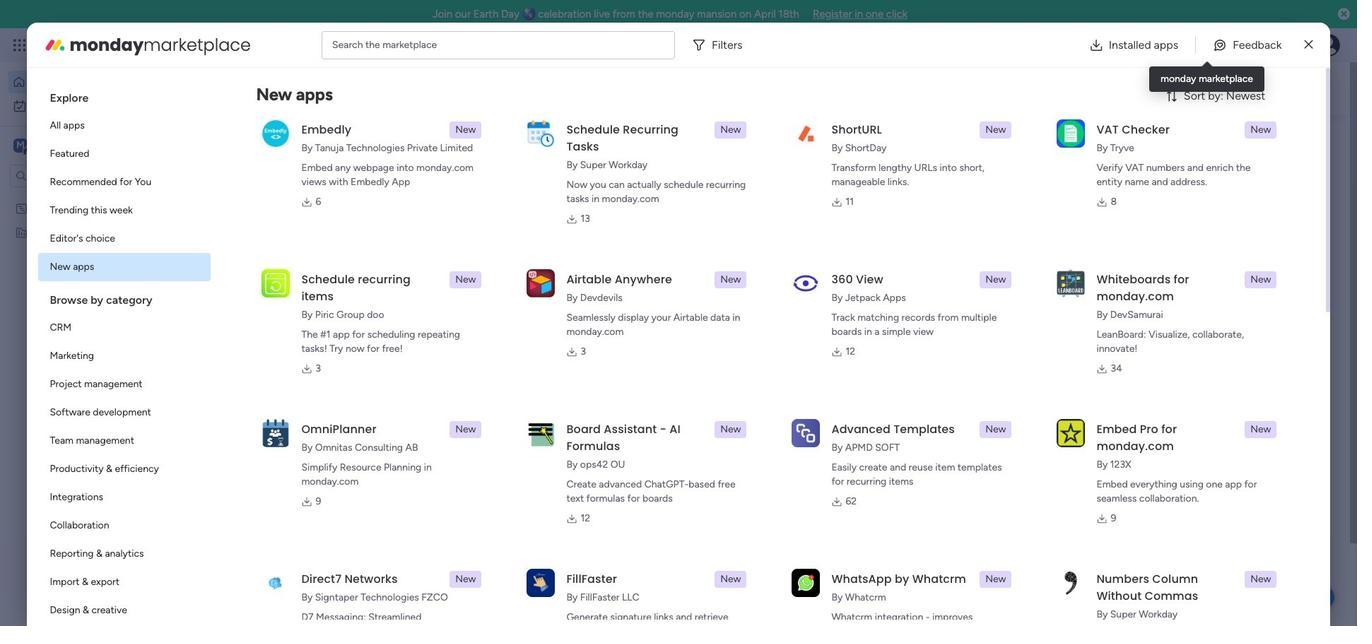 Task type: describe. For each thing, give the bounding box(es) containing it.
update feed image
[[1138, 38, 1152, 52]]

search everything image
[[1235, 38, 1249, 52]]

1 horizontal spatial monday marketplace image
[[1200, 38, 1214, 52]]

close recently visited image
[[261, 144, 278, 161]]

help image
[[1266, 38, 1280, 52]]

close my workspaces image
[[261, 559, 278, 576]]

public board image
[[279, 286, 294, 302]]

1 heading from the top
[[38, 79, 211, 112]]

templates image image
[[1095, 135, 1281, 233]]

2 heading from the top
[[38, 281, 211, 314]]

workspace selection element
[[13, 137, 118, 156]]



Task type: vqa. For each thing, say whether or not it's contained in the screenshot.
Remove from favorites image
no



Task type: locate. For each thing, give the bounding box(es) containing it.
see plans image
[[235, 37, 247, 53]]

roy mann image
[[294, 414, 322, 442]]

help center element
[[1082, 434, 1294, 490]]

quick search results list box
[[261, 161, 1048, 348]]

heading
[[38, 79, 211, 112], [38, 281, 211, 314]]

notifications image
[[1107, 38, 1121, 52]]

dapulse x slim image
[[1305, 36, 1314, 53]]

monday marketplace image right invite members image
[[1200, 38, 1214, 52]]

invite members image
[[1169, 38, 1183, 52]]

app logo image
[[262, 119, 290, 148], [527, 119, 555, 148], [792, 119, 821, 148], [1058, 119, 1086, 148], [262, 269, 290, 298], [527, 269, 555, 298], [792, 269, 821, 298], [1058, 269, 1086, 298], [262, 419, 290, 447], [527, 419, 555, 447], [792, 419, 821, 447], [1058, 419, 1086, 447], [262, 569, 290, 597], [527, 569, 555, 597], [792, 569, 821, 597], [1058, 569, 1086, 597]]

Search in workspace field
[[30, 168, 118, 184]]

0 horizontal spatial monday marketplace image
[[44, 34, 67, 56]]

0 horizontal spatial workspace image
[[13, 138, 28, 153]]

1 image
[[1149, 29, 1161, 45]]

monday marketplace image
[[44, 34, 67, 56], [1200, 38, 1214, 52]]

workspace image
[[13, 138, 28, 153], [284, 601, 318, 627]]

1 vertical spatial workspace image
[[284, 601, 318, 627]]

1 vertical spatial heading
[[38, 281, 211, 314]]

v2 bolt switch image
[[1204, 81, 1212, 97]]

0 vertical spatial heading
[[38, 79, 211, 112]]

jacob simon image
[[1318, 34, 1341, 57]]

option
[[8, 71, 172, 93], [8, 95, 172, 117], [38, 112, 211, 140], [38, 140, 211, 168], [38, 168, 211, 197], [0, 196, 180, 198], [38, 197, 211, 225], [38, 225, 211, 253], [38, 253, 211, 281], [38, 314, 211, 342], [38, 342, 211, 371], [38, 371, 211, 399], [38, 399, 211, 427], [38, 427, 211, 455], [38, 455, 211, 484], [38, 484, 211, 512], [38, 512, 211, 540], [38, 540, 211, 569], [38, 569, 211, 597], [38, 597, 211, 625]]

public board image
[[473, 286, 489, 302]]

list box
[[38, 79, 211, 627], [0, 193, 180, 435]]

monday marketplace image right select product icon
[[44, 34, 67, 56]]

add to favorites image
[[620, 287, 634, 301]]

1 horizontal spatial workspace image
[[284, 601, 318, 627]]

select product image
[[13, 38, 27, 52]]

0 vertical spatial workspace image
[[13, 138, 28, 153]]



